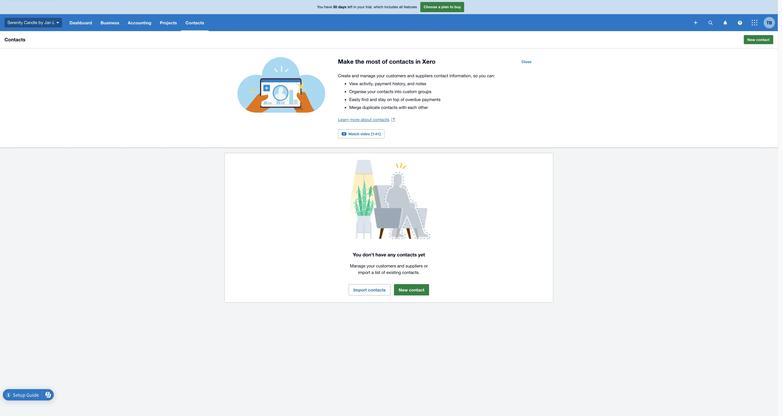 Task type: locate. For each thing, give the bounding box(es) containing it.
new contact
[[748, 37, 770, 42], [399, 287, 425, 292]]

easily
[[349, 97, 360, 102]]

your down activity,
[[368, 89, 376, 94]]

watch video [1:41] button
[[338, 129, 384, 138]]

have inside you have 30 days left in your trial, which includes all features
[[324, 5, 332, 9]]

tb button
[[764, 14, 778, 31]]

0 vertical spatial you
[[317, 5, 323, 9]]

a left plan
[[438, 5, 440, 9]]

your inside you have 30 days left in your trial, which includes all features
[[357, 5, 365, 9]]

choose a plan to buy
[[424, 5, 461, 9]]

1 horizontal spatial have
[[376, 252, 386, 258]]

new for new contact button to the top
[[748, 37, 755, 42]]

import
[[354, 287, 367, 292]]

have
[[324, 5, 332, 9], [376, 252, 386, 258]]

suppliers up notes
[[416, 73, 433, 78]]

1 vertical spatial a
[[372, 270, 374, 275]]

a inside manage your customers and suppliers or import a list of existing contacts.
[[372, 270, 374, 275]]

l
[[52, 20, 55, 25]]

0 vertical spatial have
[[324, 5, 332, 9]]

svg image inside serenity candle by jan l popup button
[[56, 22, 59, 23]]

1 vertical spatial new
[[399, 287, 408, 292]]

in right 'left'
[[354, 5, 356, 9]]

2 vertical spatial of
[[382, 270, 385, 275]]

close button
[[518, 57, 535, 66]]

30
[[333, 5, 337, 9]]

of right list
[[382, 270, 385, 275]]

0 vertical spatial new contact
[[748, 37, 770, 42]]

your inside manage your customers and suppliers or import a list of existing contacts.
[[367, 264, 375, 268]]

1 vertical spatial of
[[401, 97, 404, 102]]

1 horizontal spatial a
[[438, 5, 440, 9]]

you left 30
[[317, 5, 323, 9]]

new contact down contacts.
[[399, 287, 425, 292]]

business button
[[96, 14, 124, 31]]

contacts up create and manage your customers and suppliers contact information, so you can:
[[389, 58, 414, 65]]

history,
[[393, 81, 406, 86]]

svg image
[[694, 21, 698, 24], [56, 22, 59, 23]]

days
[[338, 5, 347, 9]]

1 vertical spatial suppliers
[[406, 264, 423, 268]]

new for bottommost new contact button
[[399, 287, 408, 292]]

1 horizontal spatial contact
[[434, 73, 448, 78]]

or
[[424, 264, 428, 268]]

0 vertical spatial a
[[438, 5, 440, 9]]

navigation containing dashboard
[[65, 14, 690, 31]]

by
[[39, 20, 43, 25]]

1 vertical spatial you
[[353, 252, 361, 258]]

suppliers up contacts.
[[406, 264, 423, 268]]

your left trial,
[[357, 5, 365, 9]]

contact down contacts.
[[409, 287, 425, 292]]

contacts down serenity
[[5, 37, 25, 42]]

contacts right projects
[[186, 20, 204, 25]]

find
[[362, 97, 369, 102]]

in for left
[[354, 5, 356, 9]]

customers inside manage your customers and suppliers or import a list of existing contacts.
[[376, 264, 396, 268]]

navigation
[[65, 14, 690, 31]]

on
[[387, 97, 392, 102]]

which
[[374, 5, 383, 9]]

1 vertical spatial new contact button
[[394, 284, 429, 296]]

organise
[[349, 89, 366, 94]]

contact
[[757, 37, 770, 42], [434, 73, 448, 78], [409, 287, 425, 292]]

0 vertical spatial contacts
[[186, 20, 204, 25]]

of right most
[[382, 58, 388, 65]]

2 vertical spatial contact
[[409, 287, 425, 292]]

make the most of contacts in xero
[[338, 58, 436, 65]]

more
[[350, 117, 360, 122]]

have left the any in the bottom of the page
[[376, 252, 386, 258]]

create and manage your customers and suppliers contact information, so you can:
[[338, 73, 495, 78]]

1 vertical spatial contact
[[434, 73, 448, 78]]

new
[[748, 37, 755, 42], [399, 287, 408, 292]]

in left xero
[[416, 58, 421, 65]]

into
[[395, 89, 402, 94]]

contacts down on
[[381, 105, 398, 110]]

merge duplicate contacts with each other
[[349, 105, 428, 110]]

activity,
[[360, 81, 374, 86]]

0 vertical spatial contact
[[757, 37, 770, 42]]

customers up existing at bottom
[[376, 264, 396, 268]]

contacts right import
[[368, 287, 386, 292]]

and inside manage your customers and suppliers or import a list of existing contacts.
[[397, 264, 404, 268]]

1 vertical spatial new contact
[[399, 287, 425, 292]]

contact down tb
[[757, 37, 770, 42]]

left
[[348, 5, 353, 9]]

business
[[101, 20, 119, 25]]

1 horizontal spatial new contact button
[[744, 35, 774, 44]]

import
[[358, 270, 370, 275]]

0 horizontal spatial a
[[372, 270, 374, 275]]

a left list
[[372, 270, 374, 275]]

0 horizontal spatial contacts
[[5, 37, 25, 42]]

accounting
[[128, 20, 151, 25]]

new contact button
[[744, 35, 774, 44], [394, 284, 429, 296]]

of
[[382, 58, 388, 65], [401, 97, 404, 102], [382, 270, 385, 275]]

2 horizontal spatial contact
[[757, 37, 770, 42]]

tb
[[767, 20, 772, 25]]

contacts inside contacts dropdown button
[[186, 20, 204, 25]]

0 vertical spatial new
[[748, 37, 755, 42]]

in
[[354, 5, 356, 9], [416, 58, 421, 65]]

1 vertical spatial in
[[416, 58, 421, 65]]

a
[[438, 5, 440, 9], [372, 270, 374, 275]]

contacts button
[[181, 14, 209, 31]]

0 vertical spatial in
[[354, 5, 356, 9]]

new contact button down contacts.
[[394, 284, 429, 296]]

customers up the history,
[[386, 73, 406, 78]]

suppliers
[[416, 73, 433, 78], [406, 264, 423, 268]]

manage
[[360, 73, 375, 78]]

you don't have any contacts yet image
[[232, 160, 546, 239]]

of right top
[[401, 97, 404, 102]]

contacts down merge duplicate contacts with each other
[[373, 117, 389, 122]]

new contact down tb
[[748, 37, 770, 42]]

1 horizontal spatial contacts
[[186, 20, 204, 25]]

0 horizontal spatial new contact
[[399, 287, 425, 292]]

0 horizontal spatial new
[[399, 287, 408, 292]]

most
[[366, 58, 380, 65]]

0 horizontal spatial have
[[324, 5, 332, 9]]

have left 30
[[324, 5, 332, 9]]

[1:41]
[[371, 132, 381, 136]]

don't
[[363, 252, 374, 258]]

you have 30 days left in your trial, which includes all features
[[317, 5, 417, 9]]

1 vertical spatial have
[[376, 252, 386, 258]]

and
[[352, 73, 359, 78], [407, 73, 414, 78], [407, 81, 415, 86], [370, 97, 377, 102], [397, 264, 404, 268]]

banner
[[0, 0, 778, 31]]

svg image
[[752, 20, 758, 25], [709, 21, 713, 25], [724, 21, 727, 25], [738, 21, 742, 25]]

you left don't
[[353, 252, 361, 258]]

overdue
[[406, 97, 421, 102]]

accounting button
[[124, 14, 156, 31]]

learn
[[338, 117, 349, 122]]

contact for new contact button to the top
[[757, 37, 770, 42]]

view activity, payment history, and notes
[[349, 81, 426, 86]]

to
[[450, 5, 454, 9]]

in for contacts
[[416, 58, 421, 65]]

you
[[317, 5, 323, 9], [353, 252, 361, 258]]

0 horizontal spatial in
[[354, 5, 356, 9]]

0 horizontal spatial new contact button
[[394, 284, 429, 296]]

information,
[[450, 73, 472, 78]]

new contact button down tb
[[744, 35, 774, 44]]

jan
[[44, 20, 51, 25]]

plan
[[442, 5, 449, 9]]

1 horizontal spatial new contact
[[748, 37, 770, 42]]

can:
[[487, 73, 495, 78]]

suppliers inside manage your customers and suppliers or import a list of existing contacts.
[[406, 264, 423, 268]]

existing
[[386, 270, 401, 275]]

1 horizontal spatial new
[[748, 37, 755, 42]]

you inside you have 30 days left in your trial, which includes all features
[[317, 5, 323, 9]]

import contacts
[[354, 287, 386, 292]]

1 horizontal spatial in
[[416, 58, 421, 65]]

of inside manage your customers and suppliers or import a list of existing contacts.
[[382, 270, 385, 275]]

yet
[[418, 252, 425, 258]]

0 vertical spatial of
[[382, 58, 388, 65]]

your
[[357, 5, 365, 9], [377, 73, 385, 78], [368, 89, 376, 94], [367, 264, 375, 268]]

1 vertical spatial customers
[[376, 264, 396, 268]]

0 horizontal spatial contact
[[409, 287, 425, 292]]

1 vertical spatial contacts
[[5, 37, 25, 42]]

learn more about contacts link
[[338, 116, 395, 124]]

you
[[479, 73, 486, 78]]

0 horizontal spatial svg image
[[56, 22, 59, 23]]

1 horizontal spatial you
[[353, 252, 361, 258]]

0 horizontal spatial you
[[317, 5, 323, 9]]

in inside you have 30 days left in your trial, which includes all features
[[354, 5, 356, 9]]

contact down xero
[[434, 73, 448, 78]]

easily find and stay on top of overdue payments
[[349, 97, 441, 102]]

about
[[361, 117, 372, 122]]

your up import
[[367, 264, 375, 268]]



Task type: vqa. For each thing, say whether or not it's contained in the screenshot.
now for Pay your bills on time
no



Task type: describe. For each thing, give the bounding box(es) containing it.
contacts inside button
[[368, 287, 386, 292]]

payment
[[375, 81, 391, 86]]

top
[[393, 97, 400, 102]]

contacts down payment
[[377, 89, 393, 94]]

serenity
[[7, 20, 23, 25]]

choose
[[424, 5, 437, 9]]

serenity candle by jan l
[[7, 20, 55, 25]]

contacts left the yet at right
[[397, 252, 417, 258]]

watch video [1:41]
[[349, 132, 381, 136]]

watch
[[349, 132, 360, 136]]

each
[[408, 105, 417, 110]]

import contacts button
[[349, 284, 391, 296]]

manage
[[350, 264, 365, 268]]

any
[[388, 252, 396, 258]]

duplicate
[[363, 105, 380, 110]]

all
[[399, 5, 403, 9]]

projects button
[[156, 14, 181, 31]]

dashboard link
[[65, 14, 96, 31]]

stay
[[378, 97, 386, 102]]

candle
[[24, 20, 37, 25]]

0 vertical spatial suppliers
[[416, 73, 433, 78]]

contact for bottommost new contact button
[[409, 287, 425, 292]]

you for you have 30 days left in your trial, which includes all features
[[317, 5, 323, 9]]

buy
[[455, 5, 461, 9]]

notes
[[416, 81, 426, 86]]

list
[[375, 270, 380, 275]]

make
[[338, 58, 354, 65]]

so
[[473, 73, 478, 78]]

view
[[349, 81, 358, 86]]

projects
[[160, 20, 177, 25]]

with
[[399, 105, 407, 110]]

serenity candle by jan l button
[[0, 14, 65, 31]]

groups
[[418, 89, 431, 94]]

0 vertical spatial new contact button
[[744, 35, 774, 44]]

xero
[[422, 58, 436, 65]]

manage your customers and suppliers or import a list of existing contacts.
[[350, 264, 428, 275]]

banner containing tb
[[0, 0, 778, 31]]

learn more about contacts
[[338, 117, 389, 122]]

the
[[355, 58, 364, 65]]

create
[[338, 73, 351, 78]]

other
[[418, 105, 428, 110]]

close
[[522, 59, 532, 64]]

includes
[[384, 5, 398, 9]]

1 horizontal spatial svg image
[[694, 21, 698, 24]]

features
[[404, 5, 417, 9]]

merge
[[349, 105, 361, 110]]

your up payment
[[377, 73, 385, 78]]

custom
[[403, 89, 417, 94]]

0 vertical spatial customers
[[386, 73, 406, 78]]

trial,
[[366, 5, 373, 9]]

organise your contacts into custom groups
[[349, 89, 431, 94]]

you for you don't have any contacts yet
[[353, 252, 361, 258]]

payments
[[422, 97, 441, 102]]

video
[[361, 132, 370, 136]]

contacts.
[[402, 270, 420, 275]]

you don't have any contacts yet
[[353, 252, 425, 258]]

dashboard
[[70, 20, 92, 25]]



